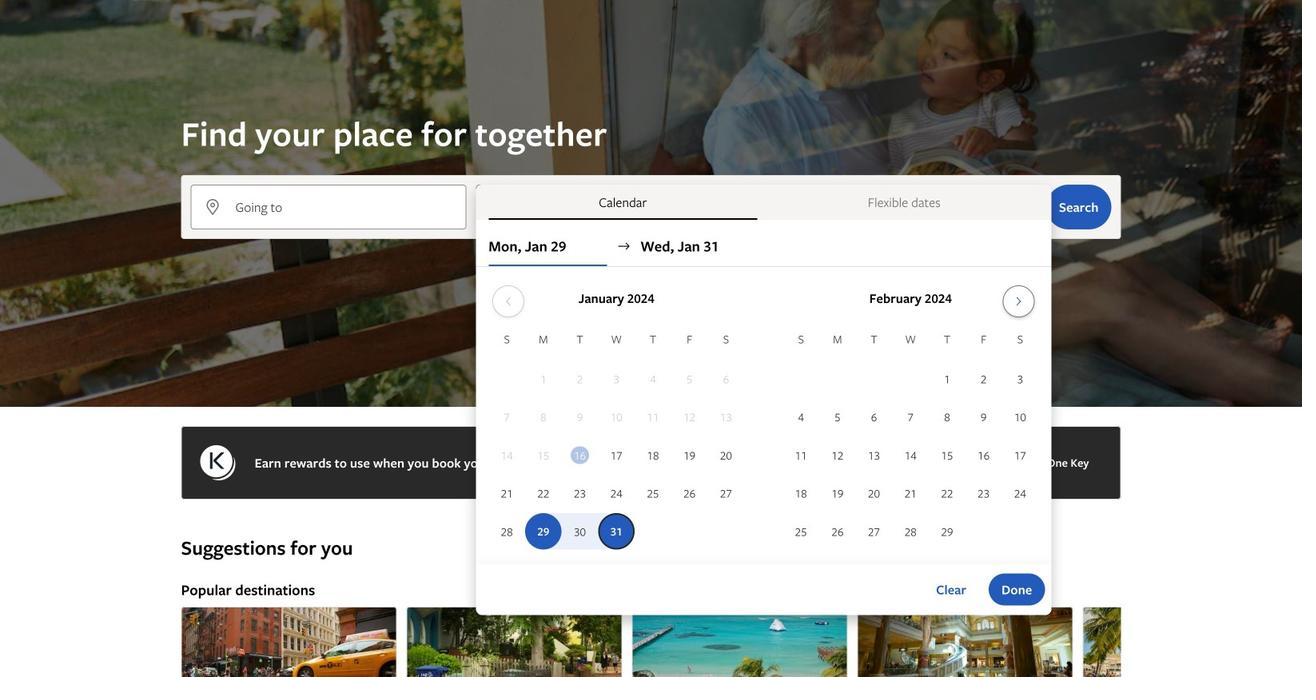 Task type: describe. For each thing, give the bounding box(es) containing it.
show previous card image
[[172, 666, 191, 677]]

february 2024 element
[[783, 330, 1039, 552]]

application inside wizard region
[[489, 279, 1039, 552]]

wizard region
[[0, 0, 1303, 616]]

january 2024 element
[[489, 330, 745, 552]]

recently viewed region
[[172, 509, 1131, 535]]

today element
[[571, 447, 589, 464]]

las vegas featuring interior views image
[[858, 607, 1074, 677]]

directional image
[[617, 239, 631, 254]]



Task type: vqa. For each thing, say whether or not it's contained in the screenshot.
5 button to the right
no



Task type: locate. For each thing, give the bounding box(es) containing it.
soho - tribeca which includes street scenes and a city image
[[181, 607, 397, 677]]

south beach featuring tropical scenes, general coastal views and a beach image
[[1083, 607, 1299, 677]]

application
[[489, 279, 1039, 552]]

georgetown - foggy bottom showing a house, a city and street scenes image
[[407, 607, 623, 677]]

next month image
[[1010, 295, 1029, 308]]

previous month image
[[499, 295, 518, 308]]

tab list
[[476, 185, 1052, 220]]

show next card image
[[1112, 666, 1131, 677]]

cancun which includes a sandy beach, landscape views and general coastal views image
[[632, 607, 848, 677]]

tab list inside wizard region
[[476, 185, 1052, 220]]



